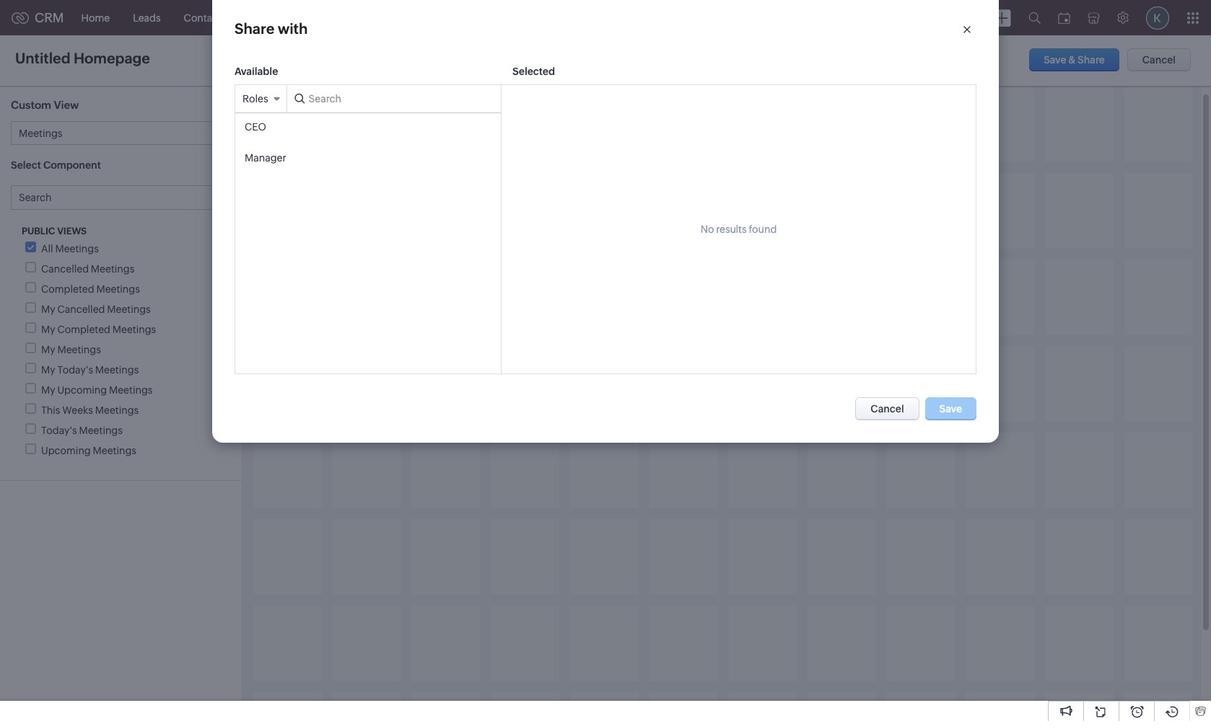 Task type: locate. For each thing, give the bounding box(es) containing it.
2 my from the top
[[41, 324, 55, 336]]

cancelled up completed meetings
[[41, 264, 89, 275]]

today's meetings
[[41, 425, 123, 437]]

0 vertical spatial all
[[268, 102, 282, 114]]

meetings
[[284, 102, 332, 114], [55, 243, 99, 255], [91, 264, 134, 275], [96, 284, 140, 295], [107, 304, 151, 316], [112, 324, 156, 336], [57, 345, 101, 356], [95, 365, 139, 376], [109, 385, 153, 397], [95, 405, 139, 417], [79, 425, 123, 437], [93, 446, 136, 457]]

share
[[235, 20, 274, 37], [1078, 54, 1105, 66]]

share left with on the left top of page
[[235, 20, 274, 37]]

completed down cancelled meetings
[[41, 284, 94, 295]]

1 vertical spatial today's
[[41, 425, 77, 437]]

today's down my meetings
[[57, 365, 93, 376]]

meetings down my today's meetings
[[109, 385, 153, 397]]

save & share
[[1044, 54, 1105, 66]]

cancelled
[[41, 264, 89, 275], [57, 304, 105, 316]]

Search text field
[[287, 85, 483, 113], [11, 186, 231, 210]]

0 vertical spatial today's
[[57, 365, 93, 376]]

no
[[701, 224, 714, 235]]

0 vertical spatial upcoming
[[57, 385, 107, 397]]

today's
[[57, 365, 93, 376], [41, 425, 77, 437]]

upcoming down today's meetings
[[41, 446, 91, 457]]

0 horizontal spatial cancel button
[[856, 398, 919, 421]]

my
[[41, 304, 55, 316], [41, 324, 55, 336], [41, 345, 55, 356], [41, 365, 55, 376], [41, 385, 55, 397]]

upcoming meetings
[[41, 446, 136, 457]]

accounts
[[250, 12, 295, 23]]

my completed meetings
[[41, 324, 156, 336]]

None text field
[[498, 60, 709, 72]]

0 vertical spatial cancel button
[[1127, 48, 1191, 71]]

1 my from the top
[[41, 304, 55, 316]]

cancel button
[[1127, 48, 1191, 71], [856, 398, 919, 421]]

roles
[[243, 93, 268, 105]]

0 horizontal spatial cancel
[[871, 404, 904, 415]]

all meetings right roles
[[268, 102, 332, 114]]

0 horizontal spatial search text field
[[11, 186, 231, 210]]

1 vertical spatial all meetings
[[41, 243, 99, 255]]

cancelled down completed meetings
[[57, 304, 105, 316]]

1 horizontal spatial share
[[1078, 54, 1105, 66]]

1 horizontal spatial search text field
[[287, 85, 483, 113]]

all meetings
[[268, 102, 332, 114], [41, 243, 99, 255]]

0 vertical spatial all meetings
[[268, 102, 332, 114]]

upcoming up weeks at the left
[[57, 385, 107, 397]]

custom view
[[11, 99, 79, 111]]

upgrade
[[920, 18, 961, 28]]

meetings up my cancelled meetings
[[96, 284, 140, 295]]

meetings right roles
[[284, 102, 332, 114]]

all
[[268, 102, 282, 114], [41, 243, 53, 255]]

upcoming
[[57, 385, 107, 397], [41, 446, 91, 457]]

save
[[1044, 54, 1066, 66]]

all meetings down "views"
[[41, 243, 99, 255]]

0 vertical spatial share
[[235, 20, 274, 37]]

1 horizontal spatial all meetings
[[268, 102, 332, 114]]

1 vertical spatial upcoming
[[41, 446, 91, 457]]

3 my from the top
[[41, 345, 55, 356]]

no results found
[[701, 224, 777, 235]]

available
[[235, 66, 278, 77]]

Roles field
[[235, 85, 286, 114]]

all down public views
[[41, 243, 53, 255]]

4 my from the top
[[41, 365, 55, 376]]

save & share button
[[1029, 48, 1119, 71]]

accounts link
[[238, 0, 306, 35]]

1 vertical spatial cancelled
[[57, 304, 105, 316]]

1 vertical spatial search text field
[[11, 186, 231, 210]]

selected
[[513, 66, 555, 77]]

meetings up my upcoming meetings
[[95, 365, 139, 376]]

meetings down "views"
[[55, 243, 99, 255]]

meetings down today's meetings
[[93, 446, 136, 457]]

1 horizontal spatial cancel button
[[1127, 48, 1191, 71]]

1 vertical spatial cancel button
[[856, 398, 919, 421]]

0 horizontal spatial all meetings
[[41, 243, 99, 255]]

share right the &
[[1078, 54, 1105, 66]]

this weeks meetings
[[41, 405, 139, 417]]

0 vertical spatial cancel
[[1142, 54, 1176, 66]]

logo image
[[12, 12, 29, 23]]

completed down my cancelled meetings
[[57, 324, 110, 336]]

crm
[[35, 10, 64, 25]]

all right roles
[[268, 102, 282, 114]]

5 my from the top
[[41, 385, 55, 397]]

1 vertical spatial cancel
[[871, 404, 904, 415]]

completed
[[41, 284, 94, 295], [57, 324, 110, 336]]

1 horizontal spatial all
[[268, 102, 282, 114]]

1 vertical spatial share
[[1078, 54, 1105, 66]]

public views
[[22, 226, 87, 237]]

views
[[57, 226, 87, 237]]

None text field
[[11, 48, 190, 69], [498, 99, 709, 111], [11, 48, 190, 69], [498, 99, 709, 111]]

meetings down my cancelled meetings
[[112, 324, 156, 336]]

manager
[[245, 152, 286, 164]]

cancel
[[1142, 54, 1176, 66], [871, 404, 904, 415]]

0 horizontal spatial all
[[41, 243, 53, 255]]

my for my cancelled meetings
[[41, 304, 55, 316]]

results
[[716, 224, 747, 235]]

today's down this
[[41, 425, 77, 437]]

my for my completed meetings
[[41, 324, 55, 336]]



Task type: vqa. For each thing, say whether or not it's contained in the screenshot.
Search icon
no



Task type: describe. For each thing, give the bounding box(es) containing it.
home link
[[70, 0, 121, 35]]

component
[[43, 160, 101, 171]]

meetings up completed meetings
[[91, 264, 134, 275]]

weeks
[[62, 405, 93, 417]]

my for my meetings
[[41, 345, 55, 356]]

home
[[81, 12, 110, 23]]

crm link
[[12, 10, 64, 25]]

select component
[[11, 160, 101, 171]]

my for my upcoming meetings
[[41, 385, 55, 397]]

leads link
[[121, 0, 172, 35]]

0 vertical spatial search text field
[[287, 85, 483, 113]]

custom view link
[[0, 87, 241, 121]]

meetings down this weeks meetings
[[79, 425, 123, 437]]

0 vertical spatial cancelled
[[41, 264, 89, 275]]

select
[[11, 160, 41, 171]]

ceo
[[245, 121, 266, 133]]

share with
[[235, 20, 308, 37]]

meetings up my today's meetings
[[57, 345, 101, 356]]

1 vertical spatial completed
[[57, 324, 110, 336]]

custom
[[11, 99, 51, 111]]

1 vertical spatial all
[[41, 243, 53, 255]]

lookup image
[[464, 142, 474, 152]]

found
[[749, 224, 777, 235]]

with
[[278, 20, 308, 37]]

meetings down my upcoming meetings
[[95, 405, 139, 417]]

my for my today's meetings
[[41, 365, 55, 376]]

completed meetings
[[41, 284, 140, 295]]

contacts link
[[172, 0, 238, 35]]

meetings up my completed meetings
[[107, 304, 151, 316]]

my today's meetings
[[41, 365, 139, 376]]

0 horizontal spatial share
[[235, 20, 274, 37]]

1 horizontal spatial cancel
[[1142, 54, 1176, 66]]

&
[[1068, 54, 1076, 66]]

my meetings
[[41, 345, 101, 356]]

view
[[54, 99, 79, 111]]

this
[[41, 405, 60, 417]]

cancelled meetings
[[41, 264, 134, 275]]

leads
[[133, 12, 161, 23]]

contacts
[[184, 12, 227, 23]]

public
[[22, 226, 55, 237]]

description
[[419, 101, 474, 112]]

my upcoming meetings
[[41, 385, 153, 397]]

add
[[500, 139, 520, 150]]

share inside save & share button
[[1078, 54, 1105, 66]]

0 vertical spatial completed
[[41, 284, 94, 295]]

my cancelled meetings
[[41, 304, 151, 316]]



